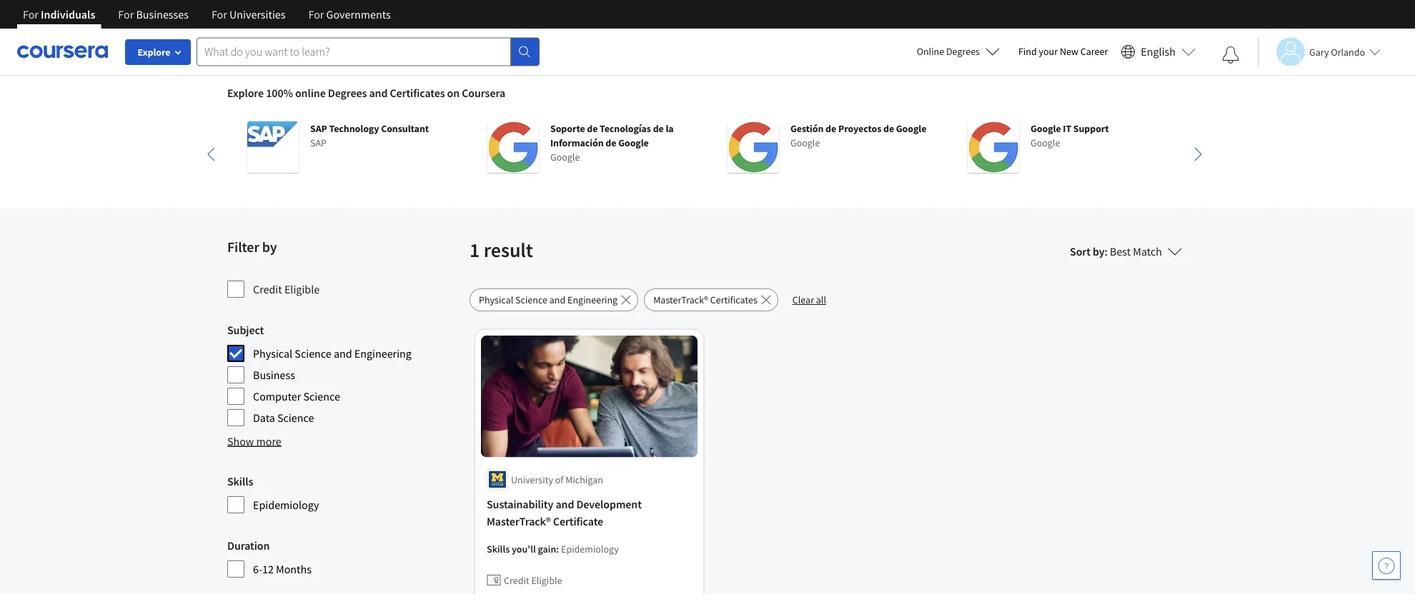 Task type: vqa. For each thing, say whether or not it's contained in the screenshot.
'gary'
yes



Task type: describe. For each thing, give the bounding box(es) containing it.
de right proyectos
[[884, 122, 894, 135]]

computer
[[253, 390, 301, 404]]

universities
[[230, 7, 286, 21]]

2 sap from the top
[[310, 137, 327, 149]]

it
[[1063, 122, 1072, 135]]

filter by
[[227, 238, 277, 256]]

new
[[1060, 45, 1079, 58]]

for for universities
[[212, 7, 227, 21]]

help center image
[[1378, 558, 1396, 575]]

filter
[[227, 238, 259, 256]]

explore for explore
[[138, 46, 171, 59]]

0 horizontal spatial credit
[[253, 282, 282, 297]]

on
[[447, 86, 460, 100]]

explore for explore 100% online degrees and certificates on coursera
[[227, 86, 264, 100]]

for for individuals
[[23, 7, 39, 21]]

support
[[1074, 122, 1109, 135]]

career
[[1081, 45, 1108, 58]]

show
[[227, 435, 254, 449]]

1 vertical spatial credit eligible
[[504, 574, 562, 587]]

google it support google
[[1031, 122, 1109, 149]]

información
[[551, 137, 604, 149]]

all
[[816, 294, 826, 307]]

0 horizontal spatial degrees
[[328, 86, 367, 100]]

and inside button
[[550, 294, 566, 307]]

mastertrack® inside button
[[654, 294, 709, 307]]

de up información
[[587, 122, 598, 135]]

science up business
[[295, 347, 332, 361]]

1 result
[[470, 238, 533, 263]]

google image for google
[[728, 122, 779, 173]]

coursera
[[462, 86, 506, 100]]

subject group
[[227, 322, 461, 428]]

english button
[[1116, 29, 1202, 75]]

6-
[[253, 563, 262, 577]]

physical science and engineering inside button
[[479, 294, 618, 307]]

What do you want to learn? text field
[[197, 38, 511, 66]]

skills for skills
[[227, 475, 253, 489]]

explore button
[[125, 39, 191, 65]]

1 vertical spatial epidemiology
[[561, 543, 619, 556]]

for businesses
[[118, 7, 189, 21]]

orlando
[[1331, 45, 1366, 58]]

subject
[[227, 323, 264, 337]]

find your new career
[[1019, 45, 1108, 58]]

0 horizontal spatial credit eligible
[[253, 282, 320, 297]]

gestión de proyectos de google google
[[791, 122, 927, 149]]

skills for skills you'll gain : epidemiology
[[487, 543, 510, 556]]

la
[[666, 122, 674, 135]]

sort
[[1070, 245, 1091, 259]]

for governments
[[308, 7, 391, 21]]

business
[[253, 368, 295, 382]]

result
[[484, 238, 533, 263]]

for for governments
[[308, 7, 324, 21]]

clear all
[[793, 294, 826, 307]]

online
[[295, 86, 326, 100]]

data
[[253, 411, 275, 425]]

mastertrack® certificates button
[[644, 289, 778, 312]]

explore 100% online degrees and certificates on coursera
[[227, 86, 506, 100]]

epidemiology inside 'skills' group
[[253, 498, 319, 513]]

gary
[[1310, 45, 1329, 58]]

duration
[[227, 539, 270, 553]]

best
[[1110, 245, 1131, 259]]

mastertrack® certificates
[[654, 294, 758, 307]]

3 google image from the left
[[968, 122, 1020, 173]]

university
[[511, 474, 553, 486]]

more
[[256, 435, 282, 449]]

banner navigation
[[11, 0, 402, 29]]

1 sap from the top
[[310, 122, 327, 135]]



Task type: locate. For each thing, give the bounding box(es) containing it.
epidemiology up duration
[[253, 498, 319, 513]]

physical up business
[[253, 347, 293, 361]]

1 horizontal spatial certificates
[[711, 294, 758, 307]]

for left individuals
[[23, 7, 39, 21]]

1
[[470, 238, 480, 263]]

for for businesses
[[118, 7, 134, 21]]

science down result on the left of page
[[516, 294, 548, 307]]

2 google image from the left
[[728, 122, 779, 173]]

sustainability and development mastertrack® certificate link
[[487, 496, 692, 531]]

12
[[262, 563, 274, 577]]

credit eligible
[[253, 282, 320, 297], [504, 574, 562, 587]]

physical science and engineering
[[479, 294, 618, 307], [253, 347, 412, 361]]

0 vertical spatial skills
[[227, 475, 253, 489]]

sap technology consultant sap
[[310, 122, 429, 149]]

computer science
[[253, 390, 340, 404]]

by right sort
[[1093, 245, 1105, 259]]

for
[[23, 7, 39, 21], [118, 7, 134, 21], [212, 7, 227, 21], [308, 7, 324, 21]]

0 vertical spatial epidemiology
[[253, 498, 319, 513]]

show more
[[227, 435, 282, 449]]

1 for from the left
[[23, 7, 39, 21]]

skills group
[[227, 473, 461, 515]]

and inside sustainability and development mastertrack® certificate
[[556, 498, 574, 512]]

1 horizontal spatial explore
[[227, 86, 264, 100]]

tecnologías
[[600, 122, 651, 135]]

explore down for businesses
[[138, 46, 171, 59]]

clear
[[793, 294, 814, 307]]

physical science and engineering button
[[470, 289, 639, 312]]

for left governments
[[308, 7, 324, 21]]

by for sort
[[1093, 245, 1105, 259]]

3 for from the left
[[212, 7, 227, 21]]

de down tecnologías
[[606, 137, 617, 149]]

mastertrack®
[[654, 294, 709, 307], [487, 515, 551, 529]]

1 horizontal spatial engineering
[[568, 294, 618, 307]]

epidemiology down certificate
[[561, 543, 619, 556]]

epidemiology
[[253, 498, 319, 513], [561, 543, 619, 556]]

credit down filter by at top left
[[253, 282, 282, 297]]

:
[[1105, 245, 1108, 259], [556, 543, 559, 556]]

1 google image from the left
[[488, 122, 539, 173]]

1 horizontal spatial epidemiology
[[561, 543, 619, 556]]

consultant
[[381, 122, 429, 135]]

gary orlando
[[1310, 45, 1366, 58]]

1 vertical spatial physical
[[253, 347, 293, 361]]

show more button
[[227, 433, 282, 450]]

1 vertical spatial degrees
[[328, 86, 367, 100]]

proyectos
[[839, 122, 882, 135]]

degrees right online
[[947, 45, 980, 58]]

0 vertical spatial mastertrack®
[[654, 294, 709, 307]]

google
[[896, 122, 927, 135], [1031, 122, 1061, 135], [619, 137, 649, 149], [791, 137, 820, 149], [1031, 137, 1061, 149], [551, 151, 580, 164]]

and
[[369, 86, 388, 100], [550, 294, 566, 307], [334, 347, 352, 361], [556, 498, 574, 512]]

0 horizontal spatial skills
[[227, 475, 253, 489]]

mastertrack® inside sustainability and development mastertrack® certificate
[[487, 515, 551, 529]]

skills
[[227, 475, 253, 489], [487, 543, 510, 556]]

gestión
[[791, 122, 824, 135]]

soporte
[[551, 122, 585, 135]]

1 horizontal spatial skills
[[487, 543, 510, 556]]

1 horizontal spatial degrees
[[947, 45, 980, 58]]

development
[[577, 498, 642, 512]]

0 horizontal spatial epidemiology
[[253, 498, 319, 513]]

credit down you'll
[[504, 574, 529, 587]]

0 vertical spatial eligible
[[284, 282, 320, 297]]

0 horizontal spatial google image
[[488, 122, 539, 173]]

0 horizontal spatial explore
[[138, 46, 171, 59]]

degrees up technology
[[328, 86, 367, 100]]

coursera image
[[17, 40, 108, 63]]

de
[[587, 122, 598, 135], [653, 122, 664, 135], [826, 122, 837, 135], [884, 122, 894, 135], [606, 137, 617, 149]]

: left best
[[1105, 245, 1108, 259]]

4 for from the left
[[308, 7, 324, 21]]

data science
[[253, 411, 314, 425]]

online degrees button
[[906, 36, 1012, 67]]

1 horizontal spatial physical science and engineering
[[479, 294, 618, 307]]

university of michigan
[[511, 474, 603, 486]]

1 horizontal spatial credit
[[504, 574, 529, 587]]

1 vertical spatial physical science and engineering
[[253, 347, 412, 361]]

0 horizontal spatial eligible
[[284, 282, 320, 297]]

online degrees
[[917, 45, 980, 58]]

de right gestión
[[826, 122, 837, 135]]

1 vertical spatial credit
[[504, 574, 529, 587]]

sap left technology
[[310, 122, 327, 135]]

0 vertical spatial degrees
[[947, 45, 980, 58]]

1 horizontal spatial physical
[[479, 294, 514, 307]]

by right filter
[[262, 238, 277, 256]]

skills you'll gain : epidemiology
[[487, 543, 619, 556]]

by for filter
[[262, 238, 277, 256]]

1 vertical spatial skills
[[487, 543, 510, 556]]

0 vertical spatial explore
[[138, 46, 171, 59]]

1 horizontal spatial google image
[[728, 122, 779, 173]]

degrees
[[947, 45, 980, 58], [328, 86, 367, 100]]

months
[[276, 563, 312, 577]]

skills down "show" on the bottom of page
[[227, 475, 253, 489]]

None search field
[[197, 38, 540, 66]]

engineering inside physical science and engineering button
[[568, 294, 618, 307]]

for left businesses
[[118, 7, 134, 21]]

physical science and engineering down result on the left of page
[[479, 294, 618, 307]]

for individuals
[[23, 7, 95, 21]]

for universities
[[212, 7, 286, 21]]

explore left 100%
[[227, 86, 264, 100]]

sort by : best match
[[1070, 245, 1163, 259]]

sap
[[310, 122, 327, 135], [310, 137, 327, 149]]

sap image
[[247, 122, 299, 173]]

english
[[1141, 45, 1176, 59]]

: right you'll
[[556, 543, 559, 556]]

1 horizontal spatial :
[[1105, 245, 1108, 259]]

sap right sap image
[[310, 137, 327, 149]]

6-12 months
[[253, 563, 312, 577]]

google image
[[488, 122, 539, 173], [728, 122, 779, 173], [968, 122, 1020, 173]]

0 horizontal spatial :
[[556, 543, 559, 556]]

soporte de tecnologías de la información de google google
[[551, 122, 674, 164]]

gain
[[538, 543, 556, 556]]

find your new career link
[[1012, 43, 1116, 61]]

100%
[[266, 86, 293, 100]]

credit
[[253, 282, 282, 297], [504, 574, 529, 587]]

physical science and engineering inside subject "group"
[[253, 347, 412, 361]]

0 vertical spatial engineering
[[568, 294, 618, 307]]

match
[[1133, 245, 1163, 259]]

of
[[555, 474, 564, 486]]

and inside subject "group"
[[334, 347, 352, 361]]

skills left you'll
[[487, 543, 510, 556]]

google image for información
[[488, 122, 539, 173]]

governments
[[326, 7, 391, 21]]

physical science and engineering up computer science
[[253, 347, 412, 361]]

1 horizontal spatial credit eligible
[[504, 574, 562, 587]]

1 vertical spatial eligible
[[531, 574, 562, 587]]

0 horizontal spatial by
[[262, 238, 277, 256]]

1 vertical spatial explore
[[227, 86, 264, 100]]

gary orlando button
[[1258, 38, 1381, 66]]

1 horizontal spatial by
[[1093, 245, 1105, 259]]

physical
[[479, 294, 514, 307], [253, 347, 293, 361]]

explore
[[138, 46, 171, 59], [227, 86, 264, 100]]

2 for from the left
[[118, 7, 134, 21]]

0 horizontal spatial physical
[[253, 347, 293, 361]]

0 horizontal spatial certificates
[[390, 86, 445, 100]]

engineering inside subject "group"
[[354, 347, 412, 361]]

for left "universities"
[[212, 7, 227, 21]]

0 vertical spatial :
[[1105, 245, 1108, 259]]

1 horizontal spatial mastertrack®
[[654, 294, 709, 307]]

certificates left clear
[[711, 294, 758, 307]]

certificate
[[553, 515, 603, 529]]

science down computer science
[[277, 411, 314, 425]]

0 vertical spatial certificates
[[390, 86, 445, 100]]

1 vertical spatial sap
[[310, 137, 327, 149]]

science up data science
[[304, 390, 340, 404]]

1 horizontal spatial eligible
[[531, 574, 562, 587]]

degrees inside popup button
[[947, 45, 980, 58]]

find
[[1019, 45, 1037, 58]]

0 vertical spatial physical science and engineering
[[479, 294, 618, 307]]

0 vertical spatial sap
[[310, 122, 327, 135]]

technology
[[329, 122, 379, 135]]

0 horizontal spatial mastertrack®
[[487, 515, 551, 529]]

michigan
[[566, 474, 603, 486]]

1 vertical spatial certificates
[[711, 294, 758, 307]]

1 vertical spatial mastertrack®
[[487, 515, 551, 529]]

credit eligible down filter by at top left
[[253, 282, 320, 297]]

0 horizontal spatial engineering
[[354, 347, 412, 361]]

certificates
[[390, 86, 445, 100], [711, 294, 758, 307]]

sustainability and development mastertrack® certificate
[[487, 498, 642, 529]]

explore inside the explore popup button
[[138, 46, 171, 59]]

by
[[262, 238, 277, 256], [1093, 245, 1105, 259]]

science inside physical science and engineering button
[[516, 294, 548, 307]]

physical inside subject "group"
[[253, 347, 293, 361]]

1 vertical spatial :
[[556, 543, 559, 556]]

clear all button
[[784, 289, 835, 312]]

physical down 1 result
[[479, 294, 514, 307]]

physical inside button
[[479, 294, 514, 307]]

credit eligible down you'll
[[504, 574, 562, 587]]

businesses
[[136, 7, 189, 21]]

certificates inside button
[[711, 294, 758, 307]]

certificates left the on
[[390, 86, 445, 100]]

sustainability
[[487, 498, 554, 512]]

0 vertical spatial credit
[[253, 282, 282, 297]]

0 vertical spatial physical
[[479, 294, 514, 307]]

show notifications image
[[1223, 46, 1240, 64]]

engineering
[[568, 294, 618, 307], [354, 347, 412, 361]]

0 vertical spatial credit eligible
[[253, 282, 320, 297]]

2 horizontal spatial google image
[[968, 122, 1020, 173]]

you'll
[[512, 543, 536, 556]]

duration group
[[227, 538, 461, 579]]

your
[[1039, 45, 1058, 58]]

skills inside group
[[227, 475, 253, 489]]

individuals
[[41, 7, 95, 21]]

0 horizontal spatial physical science and engineering
[[253, 347, 412, 361]]

1 vertical spatial engineering
[[354, 347, 412, 361]]

de left la
[[653, 122, 664, 135]]

online
[[917, 45, 945, 58]]



